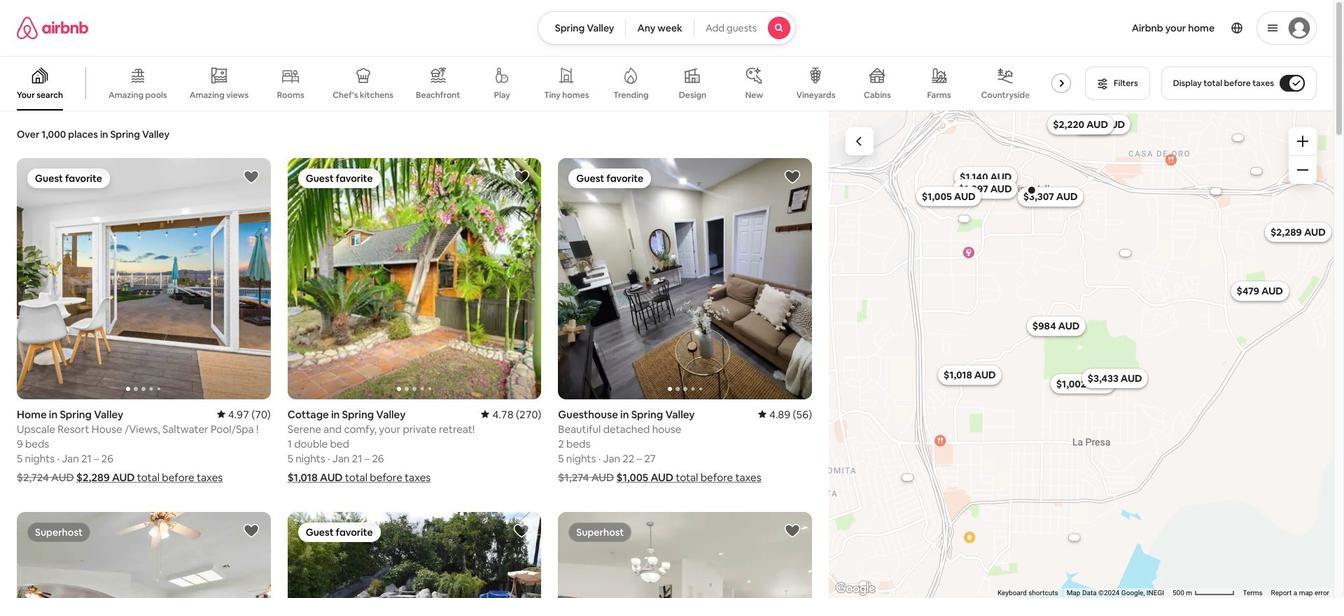 Task type: locate. For each thing, give the bounding box(es) containing it.
add to wishlist: guesthouse in spring valley image
[[784, 169, 801, 186]]

4.97 out of 5 average rating,  70 reviews image
[[217, 408, 271, 421]]

add to wishlist: guesthouse in spring valley image
[[514, 523, 530, 540]]

profile element
[[813, 0, 1317, 56]]

None search field
[[538, 11, 797, 45]]

google image
[[833, 581, 879, 599]]

the location you searched image
[[1026, 184, 1037, 196]]

1 horizontal spatial add to wishlist: home in spring valley image
[[784, 523, 801, 540]]

0 horizontal spatial add to wishlist: home in spring valley image
[[243, 523, 260, 540]]

1 add to wishlist: home in spring valley image from the left
[[243, 523, 260, 540]]

4.78 out of 5 average rating,  270 reviews image
[[481, 408, 542, 421]]

2 add to wishlist: home in spring valley image from the left
[[784, 523, 801, 540]]

add to wishlist: home in spring valley image
[[243, 523, 260, 540], [784, 523, 801, 540]]

group
[[0, 56, 1077, 111], [17, 158, 271, 400], [288, 158, 542, 400], [558, 158, 812, 400], [17, 512, 271, 599], [288, 512, 542, 599], [558, 512, 812, 599]]



Task type: describe. For each thing, give the bounding box(es) containing it.
zoom in image
[[1298, 136, 1309, 147]]

google map
showing 34 stays. region
[[829, 111, 1334, 599]]

add to wishlist: home in spring valley image
[[243, 169, 260, 186]]

4.89 out of 5 average rating,  56 reviews image
[[758, 408, 812, 421]]

zoom out image
[[1298, 165, 1309, 176]]

add to wishlist: cottage in spring valley image
[[514, 169, 530, 186]]



Task type: vqa. For each thing, say whether or not it's contained in the screenshot.
the bottommost the unit
no



